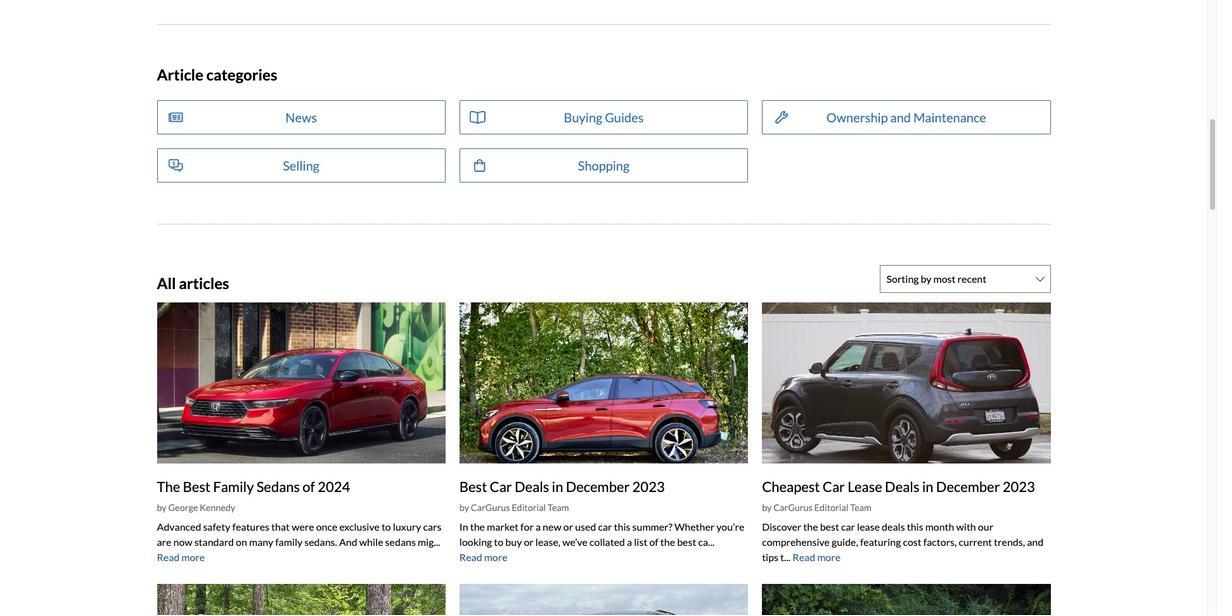 Task type: vqa. For each thing, say whether or not it's contained in the screenshot.
rightmost 'Read more' link
yes



Task type: locate. For each thing, give the bounding box(es) containing it.
1 horizontal spatial team
[[851, 502, 872, 513]]

ca...
[[698, 536, 715, 548]]

by cargurus editorial team down cheapest in the bottom right of the page
[[762, 502, 872, 513]]

more down now
[[182, 551, 205, 563]]

december
[[566, 478, 630, 495], [937, 478, 1000, 495]]

best up "by george kennedy" on the left bottom of the page
[[183, 478, 211, 495]]

1 by cargurus editorial team from the left
[[460, 502, 569, 513]]

1 horizontal spatial best
[[820, 521, 840, 533]]

shopping
[[578, 158, 630, 173]]

0 horizontal spatial or
[[524, 536, 534, 548]]

that
[[271, 521, 290, 533]]

1 best from the left
[[183, 478, 211, 495]]

1 horizontal spatial car
[[841, 521, 855, 533]]

0 horizontal spatial read
[[157, 551, 180, 563]]

1 horizontal spatial read more link
[[460, 551, 508, 563]]

december up with
[[937, 478, 1000, 495]]

2 cargurus from the left
[[774, 502, 813, 513]]

0 horizontal spatial team
[[548, 502, 569, 513]]

0 horizontal spatial best
[[183, 478, 211, 495]]

1 editorial from the left
[[512, 502, 546, 513]]

2 horizontal spatial read more link
[[793, 551, 841, 563]]

summer?
[[633, 521, 673, 533]]

by cargurus editorial team
[[460, 502, 569, 513], [762, 502, 872, 513]]

team for lease
[[851, 502, 872, 513]]

a right for
[[536, 521, 541, 533]]

editorial up for
[[512, 502, 546, 513]]

1 read more link from the left
[[157, 551, 205, 563]]

of left 2024
[[303, 478, 315, 495]]

1 horizontal spatial a
[[627, 536, 632, 548]]

shopping bag image
[[475, 159, 486, 172]]

1 team from the left
[[548, 502, 569, 513]]

2 horizontal spatial read
[[793, 551, 816, 563]]

team up "new"
[[548, 502, 569, 513]]

car up guide,
[[841, 521, 855, 533]]

to
[[382, 521, 391, 533], [494, 536, 504, 548]]

cargurus for cheapest
[[774, 502, 813, 513]]

read more link down comprehensive
[[793, 551, 841, 563]]

0 horizontal spatial read more link
[[157, 551, 205, 563]]

featuring
[[860, 536, 901, 548]]

1 horizontal spatial by cargurus editorial team
[[762, 502, 872, 513]]

2023
[[633, 478, 665, 495], [1003, 478, 1035, 495]]

3 by from the left
[[762, 502, 772, 513]]

1 horizontal spatial deals
[[885, 478, 920, 495]]

0 vertical spatial to
[[382, 521, 391, 533]]

the best family sedans of 2024 link
[[157, 478, 350, 495]]

0 horizontal spatial editorial
[[512, 502, 546, 513]]

discover
[[762, 521, 802, 533]]

buying guides link
[[460, 100, 748, 134]]

car
[[490, 478, 512, 495], [823, 478, 845, 495]]

1 horizontal spatial more
[[484, 551, 508, 563]]

1 horizontal spatial best
[[460, 478, 487, 495]]

car up 'collated'
[[598, 521, 612, 533]]

1 horizontal spatial and
[[1027, 536, 1044, 548]]

2 team from the left
[[851, 502, 872, 513]]

1 horizontal spatial 2023
[[1003, 478, 1035, 495]]

this up the cost
[[907, 521, 924, 533]]

and right ownership
[[891, 110, 911, 125]]

2 read more link from the left
[[460, 551, 508, 563]]

1 cargurus from the left
[[471, 502, 510, 513]]

1 december from the left
[[566, 478, 630, 495]]

read inside advanced safety features that were once exclusive to luxury cars are now standard on many family sedans. and while sedans mig... read more
[[157, 551, 180, 563]]

by cargurus editorial team for best
[[460, 502, 569, 513]]

2 in from the left
[[922, 478, 934, 495]]

the right in
[[470, 521, 485, 533]]

cargurus down cheapest in the bottom right of the page
[[774, 502, 813, 513]]

0 horizontal spatial car
[[490, 478, 512, 495]]

0 horizontal spatial a
[[536, 521, 541, 533]]

best car deals in december 2023 image
[[460, 302, 748, 464]]

0 horizontal spatial deals
[[515, 478, 549, 495]]

market
[[487, 521, 519, 533]]

advanced safety features that were once exclusive to luxury cars are now standard on many family sedans. and while sedans mig... read more
[[157, 521, 442, 563]]

1 vertical spatial of
[[650, 536, 659, 548]]

best suv lease deals in december 2023 image
[[762, 584, 1051, 615]]

to left buy
[[494, 536, 504, 548]]

tips
[[762, 551, 779, 563]]

1 horizontal spatial by
[[460, 502, 469, 513]]

0 horizontal spatial to
[[382, 521, 391, 533]]

2 by from the left
[[460, 502, 469, 513]]

selling link
[[157, 148, 446, 182]]

2 read from the left
[[460, 551, 482, 563]]

0 horizontal spatial car
[[598, 521, 612, 533]]

1 read from the left
[[157, 551, 180, 563]]

the down summer?
[[661, 536, 675, 548]]

read down looking
[[460, 551, 482, 563]]

1 horizontal spatial read
[[460, 551, 482, 563]]

looking
[[460, 536, 492, 548]]

cargurus up "market"
[[471, 502, 510, 513]]

more down guide,
[[817, 551, 841, 563]]

car inside discover the best car lease deals this month with our comprehensive guide, featuring cost factors, current trends, and tips t...
[[841, 521, 855, 533]]

read down comprehensive
[[793, 551, 816, 563]]

to left "luxury"
[[382, 521, 391, 533]]

2 car from the left
[[823, 478, 845, 495]]

month
[[926, 521, 955, 533]]

lease,
[[536, 536, 561, 548]]

article categories
[[157, 65, 277, 84]]

1 vertical spatial best
[[677, 536, 697, 548]]

of inside the in the market for a new or used car this summer? whether you're looking to buy or lease, we've collated a list of the best ca... read more
[[650, 536, 659, 548]]

article
[[157, 65, 204, 84]]

and right "trends,"
[[1027, 536, 1044, 548]]

newspaper image
[[169, 111, 183, 124]]

3 read more link from the left
[[793, 551, 841, 563]]

1 horizontal spatial or
[[564, 521, 573, 533]]

in up "new"
[[552, 478, 563, 495]]

read down are
[[157, 551, 180, 563]]

by for cheapest car lease deals in december 2023
[[762, 502, 772, 513]]

1 2023 from the left
[[633, 478, 665, 495]]

all articles
[[157, 274, 229, 292]]

by left george
[[157, 502, 167, 513]]

car for cheapest
[[823, 478, 845, 495]]

deals
[[515, 478, 549, 495], [885, 478, 920, 495]]

best up guide,
[[820, 521, 840, 533]]

0 horizontal spatial in
[[552, 478, 563, 495]]

1 horizontal spatial editorial
[[815, 502, 849, 513]]

2 horizontal spatial the
[[804, 521, 818, 533]]

advanced
[[157, 521, 201, 533]]

deals up for
[[515, 478, 549, 495]]

in
[[552, 478, 563, 495], [922, 478, 934, 495]]

the
[[470, 521, 485, 533], [804, 521, 818, 533], [661, 536, 675, 548]]

1 vertical spatial or
[[524, 536, 534, 548]]

best down whether
[[677, 536, 697, 548]]

more
[[182, 551, 205, 563], [484, 551, 508, 563], [817, 551, 841, 563]]

team up lease
[[851, 502, 872, 513]]

2 more from the left
[[484, 551, 508, 563]]

1 by from the left
[[157, 502, 167, 513]]

0 horizontal spatial december
[[566, 478, 630, 495]]

to inside advanced safety features that were once exclusive to luxury cars are now standard on many family sedans. and while sedans mig... read more
[[382, 521, 391, 533]]

1 car from the left
[[598, 521, 612, 533]]

1 horizontal spatial this
[[907, 521, 924, 533]]

2023 up "trends,"
[[1003, 478, 1035, 495]]

best up in
[[460, 478, 487, 495]]

wrench image
[[776, 111, 788, 124]]

by up discover
[[762, 502, 772, 513]]

2 horizontal spatial by
[[762, 502, 772, 513]]

guides
[[605, 110, 644, 125]]

1 more from the left
[[182, 551, 205, 563]]

1 horizontal spatial cargurus
[[774, 502, 813, 513]]

december up used
[[566, 478, 630, 495]]

in the market for a new or used car this summer? whether you're looking to buy or lease, we've collated a list of the best ca... read more
[[460, 521, 745, 563]]

by george kennedy
[[157, 502, 235, 513]]

the inside discover the best car lease deals this month with our comprehensive guide, featuring cost factors, current trends, and tips t...
[[804, 521, 818, 533]]

this inside the in the market for a new or used car this summer? whether you're looking to buy or lease, we've collated a list of the best ca... read more
[[614, 521, 631, 533]]

1 vertical spatial a
[[627, 536, 632, 548]]

1 horizontal spatial december
[[937, 478, 1000, 495]]

1 this from the left
[[614, 521, 631, 533]]

0 horizontal spatial best
[[677, 536, 697, 548]]

2 deals from the left
[[885, 478, 920, 495]]

articles
[[179, 274, 229, 292]]

0 vertical spatial or
[[564, 521, 573, 533]]

by up in
[[460, 502, 469, 513]]

once
[[316, 521, 338, 533]]

cargurus
[[471, 502, 510, 513], [774, 502, 813, 513]]

car left the lease
[[823, 478, 845, 495]]

read more link down now
[[157, 551, 205, 563]]

now
[[173, 536, 193, 548]]

our
[[978, 521, 994, 533]]

0 horizontal spatial this
[[614, 521, 631, 533]]

car up "market"
[[490, 478, 512, 495]]

best car deals in december 2023
[[460, 478, 665, 495]]

best
[[183, 478, 211, 495], [460, 478, 487, 495]]

car inside the in the market for a new or used car this summer? whether you're looking to buy or lease, we've collated a list of the best ca... read more
[[598, 521, 612, 533]]

2 this from the left
[[907, 521, 924, 533]]

deals
[[882, 521, 905, 533]]

read
[[157, 551, 180, 563], [460, 551, 482, 563], [793, 551, 816, 563]]

0 horizontal spatial by
[[157, 502, 167, 513]]

1 horizontal spatial to
[[494, 536, 504, 548]]

2 horizontal spatial more
[[817, 551, 841, 563]]

2 editorial from the left
[[815, 502, 849, 513]]

1 vertical spatial and
[[1027, 536, 1044, 548]]

car
[[598, 521, 612, 533], [841, 521, 855, 533]]

2023 up summer?
[[633, 478, 665, 495]]

buying
[[564, 110, 603, 125]]

0 horizontal spatial 2023
[[633, 478, 665, 495]]

or
[[564, 521, 573, 533], [524, 536, 534, 548]]

safety
[[203, 521, 230, 533]]

maintenance
[[914, 110, 987, 125]]

t...
[[781, 551, 791, 563]]

1 horizontal spatial in
[[922, 478, 934, 495]]

this up 'collated'
[[614, 521, 631, 533]]

0 vertical spatial best
[[820, 521, 840, 533]]

0 vertical spatial of
[[303, 478, 315, 495]]

1 car from the left
[[490, 478, 512, 495]]

a left list at the right of page
[[627, 536, 632, 548]]

1 horizontal spatial car
[[823, 478, 845, 495]]

editorial up guide,
[[815, 502, 849, 513]]

0 horizontal spatial more
[[182, 551, 205, 563]]

luxury
[[393, 521, 421, 533]]

deals right the lease
[[885, 478, 920, 495]]

and
[[891, 110, 911, 125], [1027, 536, 1044, 548]]

2 car from the left
[[841, 521, 855, 533]]

1 vertical spatial to
[[494, 536, 504, 548]]

by
[[157, 502, 167, 513], [460, 502, 469, 513], [762, 502, 772, 513]]

team
[[548, 502, 569, 513], [851, 502, 872, 513]]

buy
[[506, 536, 522, 548]]

2 by cargurus editorial team from the left
[[762, 502, 872, 513]]

to inside the in the market for a new or used car this summer? whether you're looking to buy or lease, we've collated a list of the best ca... read more
[[494, 536, 504, 548]]

of right list at the right of page
[[650, 536, 659, 548]]

or right "new"
[[564, 521, 573, 533]]

buying guides
[[564, 110, 644, 125]]

on
[[236, 536, 247, 548]]

0 horizontal spatial the
[[470, 521, 485, 533]]

best car deals in december 2023 link
[[460, 478, 665, 495]]

the up comprehensive
[[804, 521, 818, 533]]

0 horizontal spatial and
[[891, 110, 911, 125]]

editorial
[[512, 502, 546, 513], [815, 502, 849, 513]]

0 horizontal spatial by cargurus editorial team
[[460, 502, 569, 513]]

in up month
[[922, 478, 934, 495]]

the for discover
[[804, 521, 818, 533]]

this
[[614, 521, 631, 533], [907, 521, 924, 533]]

1 horizontal spatial of
[[650, 536, 659, 548]]

features
[[232, 521, 270, 533]]

by cargurus editorial team up "market"
[[460, 502, 569, 513]]

more down buy
[[484, 551, 508, 563]]

read more link for the
[[157, 551, 205, 563]]

news
[[286, 110, 317, 125]]

sedans
[[257, 478, 300, 495]]

by for the best family sedans of 2024
[[157, 502, 167, 513]]

0 vertical spatial a
[[536, 521, 541, 533]]

read more link down looking
[[460, 551, 508, 563]]

or right buy
[[524, 536, 534, 548]]

0 horizontal spatial cargurus
[[471, 502, 510, 513]]

kennedy
[[200, 502, 235, 513]]



Task type: describe. For each thing, give the bounding box(es) containing it.
1 deals from the left
[[515, 478, 549, 495]]

cheapest car lease deals in december 2023 image
[[762, 302, 1051, 464]]

cheapest suv lease deals in december 2023 image
[[157, 584, 446, 615]]

the best family sedans of 2024
[[157, 478, 350, 495]]

collated
[[590, 536, 625, 548]]

news link
[[157, 100, 446, 134]]

sedans.
[[305, 536, 337, 548]]

by for best car deals in december 2023
[[460, 502, 469, 513]]

guide,
[[832, 536, 859, 548]]

read inside the in the market for a new or used car this summer? whether you're looking to buy or lease, we've collated a list of the best ca... read more
[[460, 551, 482, 563]]

best inside discover the best car lease deals this month with our comprehensive guide, featuring cost factors, current trends, and tips t...
[[820, 521, 840, 533]]

0 horizontal spatial of
[[303, 478, 315, 495]]

used
[[575, 521, 596, 533]]

while
[[359, 536, 383, 548]]

1 in from the left
[[552, 478, 563, 495]]

3 read from the left
[[793, 551, 816, 563]]

read more
[[793, 551, 841, 563]]

book open image
[[470, 111, 486, 124]]

cheapest
[[762, 478, 820, 495]]

are
[[157, 536, 172, 548]]

mig...
[[418, 536, 440, 548]]

lease
[[857, 521, 880, 533]]

discover the best car lease deals this month with our comprehensive guide, featuring cost factors, current trends, and tips t...
[[762, 521, 1044, 563]]

ownership and maintenance
[[827, 110, 987, 125]]

with
[[957, 521, 976, 533]]

the
[[157, 478, 180, 495]]

standard
[[194, 536, 234, 548]]

whether
[[675, 521, 715, 533]]

george
[[168, 502, 198, 513]]

selling
[[283, 158, 320, 173]]

editorial for deals
[[512, 502, 546, 513]]

trends,
[[994, 536, 1025, 548]]

categories
[[206, 65, 277, 84]]

comprehensive
[[762, 536, 830, 548]]

cost
[[903, 536, 922, 548]]

3 more from the left
[[817, 551, 841, 563]]

sedans
[[385, 536, 416, 548]]

all
[[157, 274, 176, 292]]

read more link for best
[[460, 551, 508, 563]]

current
[[959, 536, 992, 548]]

were
[[292, 521, 314, 533]]

0 vertical spatial and
[[891, 110, 911, 125]]

for
[[521, 521, 534, 533]]

and
[[339, 536, 357, 548]]

more inside advanced safety features that were once exclusive to luxury cars are now standard on many family sedans. and while sedans mig... read more
[[182, 551, 205, 563]]

2024
[[318, 478, 350, 495]]

1 horizontal spatial the
[[661, 536, 675, 548]]

ownership and maintenance link
[[762, 100, 1051, 134]]

cheapest car lease deals in december 2023
[[762, 478, 1035, 495]]

new
[[543, 521, 562, 533]]

2 2023 from the left
[[1003, 478, 1035, 495]]

ownership
[[827, 110, 888, 125]]

cars
[[423, 521, 442, 533]]

many
[[249, 536, 273, 548]]

team for deals
[[548, 502, 569, 513]]

cheapest car lease deals in december 2023 link
[[762, 478, 1035, 495]]

you're
[[717, 521, 745, 533]]

this inside discover the best car lease deals this month with our comprehensive guide, featuring cost factors, current trends, and tips t...
[[907, 521, 924, 533]]

read more link for cheapest
[[793, 551, 841, 563]]

2 december from the left
[[937, 478, 1000, 495]]

and inside discover the best car lease deals this month with our comprehensive guide, featuring cost factors, current trends, and tips t...
[[1027, 536, 1044, 548]]

cargurus for best
[[471, 502, 510, 513]]

in
[[460, 521, 468, 533]]

by cargurus editorial team for cheapest
[[762, 502, 872, 513]]

more inside the in the market for a new or used car this summer? whether you're looking to buy or lease, we've collated a list of the best ca... read more
[[484, 551, 508, 563]]

the best family sedans of 2024 image
[[157, 302, 446, 464]]

family
[[213, 478, 254, 495]]

list
[[634, 536, 648, 548]]

editorial for lease
[[815, 502, 849, 513]]

2 best from the left
[[460, 478, 487, 495]]

comments alt dollar image
[[169, 159, 183, 172]]

lease
[[848, 478, 883, 495]]

we've
[[563, 536, 588, 548]]

chevron down image
[[1036, 274, 1045, 284]]

best inside the in the market for a new or used car this summer? whether you're looking to buy or lease, we've collated a list of the best ca... read more
[[677, 536, 697, 548]]

the for in
[[470, 521, 485, 533]]

best car lease deals in december 2023 image
[[460, 584, 748, 615]]

factors,
[[924, 536, 957, 548]]

shopping link
[[460, 148, 748, 182]]

family
[[275, 536, 303, 548]]

car for best
[[490, 478, 512, 495]]

exclusive
[[340, 521, 380, 533]]



